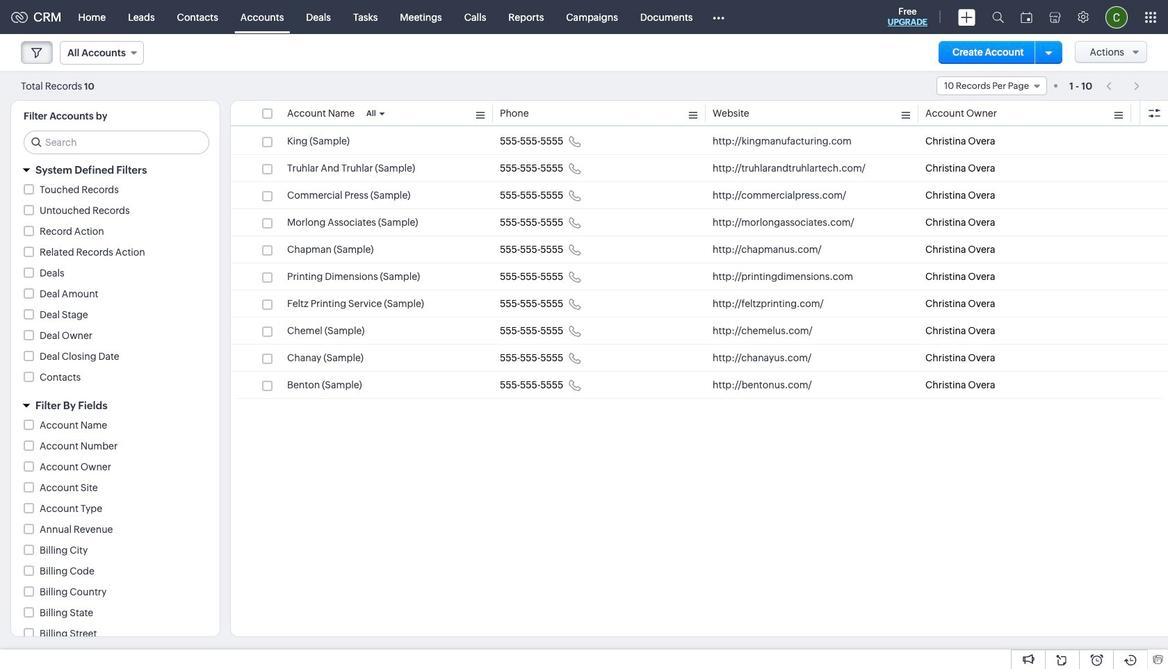 Task type: locate. For each thing, give the bounding box(es) containing it.
create menu image
[[958, 9, 976, 25]]

logo image
[[11, 11, 28, 23]]

None field
[[60, 41, 144, 65], [937, 77, 1047, 95], [60, 41, 144, 65], [937, 77, 1047, 95]]

row group
[[231, 128, 1168, 399]]

profile element
[[1098, 0, 1136, 34]]

create menu element
[[950, 0, 984, 34]]

profile image
[[1106, 6, 1128, 28]]

Other Modules field
[[704, 6, 734, 28]]

navigation
[[1100, 76, 1148, 96]]

calendar image
[[1021, 11, 1033, 23]]

Search text field
[[24, 131, 209, 154]]



Task type: describe. For each thing, give the bounding box(es) containing it.
search element
[[984, 0, 1013, 34]]

search image
[[993, 11, 1004, 23]]



Task type: vqa. For each thing, say whether or not it's contained in the screenshot.
field
yes



